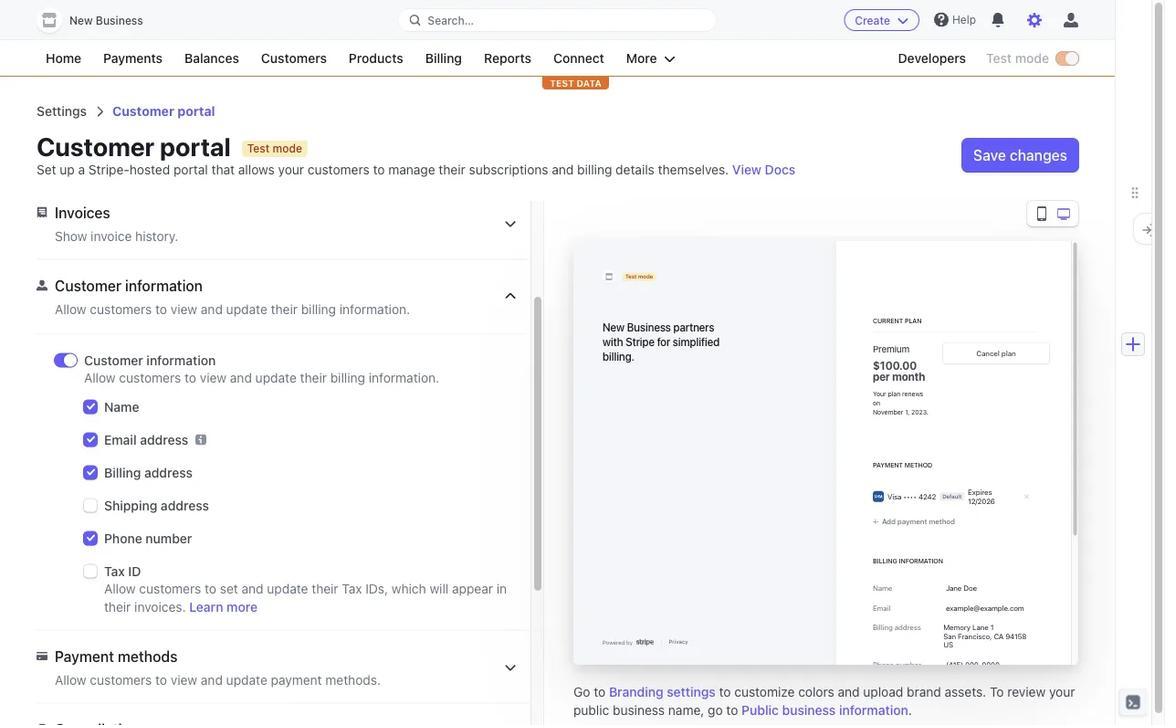 Task type: describe. For each thing, give the bounding box(es) containing it.
history.
[[135, 228, 178, 243]]

plan for cancel plan
[[1002, 349, 1016, 358]]

••••
[[904, 492, 917, 501]]

up
[[60, 162, 75, 177]]

update inside payment methods allow customers to view and update payment methods.
[[226, 672, 267, 687]]

example@example.com
[[946, 603, 1024, 612]]

your
[[873, 390, 886, 397]]

1,
[[905, 408, 910, 415]]

customers inside payment methods allow customers to view and update payment methods.
[[90, 672, 152, 687]]

to up email address
[[184, 369, 196, 384]]

subscriptions
[[469, 162, 548, 177]]

stripe image
[[636, 639, 654, 646]]

help
[[952, 13, 976, 26]]

for
[[657, 335, 670, 348]]

12/2026
[[968, 497, 995, 505]]

current
[[873, 317, 903, 324]]

0 vertical spatial customer
[[112, 104, 174, 119]]

balances link
[[175, 47, 248, 69]]

billing for billing information
[[873, 557, 897, 565]]

plan for current plan
[[905, 317, 922, 324]]

stripe
[[626, 335, 655, 348]]

allow customers to set and update their tax ids, which will appear in their invoices.
[[104, 580, 507, 614]]

branding settings link
[[609, 683, 716, 701]]

public business information link
[[742, 701, 908, 720]]

with
[[603, 335, 623, 348]]

email example@example.com
[[873, 603, 1024, 612]]

0 vertical spatial view
[[171, 301, 197, 316]]

name for name jane doe
[[873, 584, 892, 592]]

settings
[[37, 104, 87, 119]]

phone number (415) 000-0000
[[873, 660, 1000, 669]]

1 vertical spatial customer information allow customers to view and update their billing information.
[[84, 352, 439, 384]]

address for email address
[[140, 431, 188, 447]]

invoices
[[55, 203, 110, 221]]

data
[[577, 78, 602, 88]]

billing information
[[873, 557, 943, 565]]

2 business from the left
[[782, 703, 836, 718]]

invoices.
[[134, 599, 186, 614]]

to
[[990, 684, 1004, 699]]

create button
[[844, 9, 919, 31]]

us
[[944, 640, 953, 649]]

assets.
[[945, 684, 986, 699]]

customers down "invoice"
[[90, 301, 152, 316]]

0 vertical spatial payment
[[898, 517, 927, 526]]

simplified
[[673, 335, 720, 348]]

partners with stripe for simplified billing.
[[603, 321, 720, 363]]

go to branding settings
[[573, 684, 716, 699]]

1 vertical spatial information.
[[369, 369, 439, 384]]

billing for billing address memory lane 1 san francisco, ca 94158 us
[[873, 623, 893, 632]]

payment for method
[[873, 461, 903, 469]]

details
[[616, 162, 655, 177]]

notifications image
[[991, 13, 1005, 27]]

reports
[[484, 51, 531, 66]]

to right go
[[594, 684, 606, 699]]

0 horizontal spatial tax
[[104, 563, 125, 578]]

by
[[627, 639, 633, 645]]

partners
[[673, 321, 714, 333]]

tax inside allow customers to set and update their tax ids, which will appear in their invoices.
[[342, 580, 362, 595]]

learn more
[[189, 599, 258, 614]]

help button
[[927, 5, 983, 34]]

1 vertical spatial view
[[200, 369, 227, 384]]

and inside payment methods allow customers to view and update payment methods.
[[201, 672, 223, 687]]

cancel plan link
[[943, 343, 1050, 363]]

per
[[873, 370, 890, 383]]

review
[[1007, 684, 1046, 699]]

1 horizontal spatial test
[[626, 273, 637, 280]]

2023
[[911, 408, 927, 415]]

address for billing address
[[144, 464, 193, 479]]

themselves.
[[658, 162, 729, 177]]

2 horizontal spatial test
[[986, 51, 1012, 66]]

visa •••• 4242 default
[[888, 492, 962, 501]]

set
[[37, 162, 56, 177]]

powered by
[[603, 639, 633, 645]]

changes
[[1010, 147, 1067, 164]]

payment methods allow customers to view and update payment methods.
[[55, 647, 381, 687]]

to inside test mode set up a stripe-hosted portal that allows your customers to manage their subscriptions and billing details themselves. view docs
[[373, 162, 385, 177]]

0 vertical spatial method
[[905, 461, 932, 469]]

customers inside test mode set up a stripe-hosted portal that allows your customers to manage their subscriptions and billing details themselves. view docs
[[308, 162, 370, 177]]

default
[[943, 493, 962, 500]]

allow inside payment methods allow customers to view and update payment methods.
[[55, 672, 86, 687]]

privacy
[[669, 639, 688, 645]]

san
[[944, 632, 956, 640]]

1 horizontal spatial test mode
[[986, 51, 1049, 66]]

appear
[[452, 580, 493, 595]]

Search… text field
[[398, 9, 717, 32]]

allow inside allow customers to set and update their tax ids, which will appear in their invoices.
[[104, 580, 136, 595]]

lane
[[973, 623, 989, 632]]

information up name jane doe
[[899, 557, 943, 565]]

month
[[892, 370, 925, 383]]

save changes
[[973, 147, 1067, 164]]

new business button
[[37, 7, 161, 33]]

ids,
[[365, 580, 388, 595]]

will
[[430, 580, 449, 595]]

developers link
[[889, 47, 975, 69]]

payments
[[103, 51, 163, 66]]

learn more link
[[189, 597, 258, 615]]

stripe-
[[88, 162, 129, 177]]

save
[[973, 147, 1006, 164]]

add
[[882, 517, 896, 526]]

and inside to customize colors and upload brand assets. to review your public business name, go to
[[838, 684, 860, 699]]

0 vertical spatial customer information allow customers to view and update their billing information.
[[55, 276, 410, 316]]

billing inside test mode set up a stripe-hosted portal that allows your customers to manage their subscriptions and billing details themselves. view docs
[[577, 162, 612, 177]]

1 vertical spatial business
[[627, 321, 671, 333]]

to down 'history.'
[[155, 301, 167, 316]]

francisco,
[[958, 632, 992, 640]]

name jane doe
[[873, 584, 977, 592]]

phone for phone number (415) 000-0000
[[873, 660, 894, 669]]

shipping address
[[104, 497, 209, 512]]

which
[[392, 580, 426, 595]]

and inside test mode set up a stripe-hosted portal that allows your customers to manage their subscriptions and billing details themselves. view docs
[[552, 162, 574, 177]]

colors
[[798, 684, 834, 699]]

show
[[55, 228, 87, 243]]

reports link
[[475, 47, 541, 69]]

their inside test mode set up a stripe-hosted portal that allows your customers to manage their subscriptions and billing details themselves. view docs
[[439, 162, 466, 177]]

more
[[626, 51, 657, 66]]



Task type: vqa. For each thing, say whether or not it's contained in the screenshot.
your in the test mode set up a stripe-hosted portal that allows your customers to manage their subscriptions and billing details themselves. view docs
yes



Task type: locate. For each thing, give the bounding box(es) containing it.
payment inside payment methods allow customers to view and update payment methods.
[[55, 647, 114, 664]]

phone up upload
[[873, 660, 894, 669]]

0 vertical spatial portal
[[177, 104, 215, 119]]

your right review
[[1049, 684, 1075, 699]]

1 horizontal spatial payment
[[873, 461, 903, 469]]

2 vertical spatial test
[[626, 273, 637, 280]]

home link
[[37, 47, 90, 69]]

to inside payment methods allow customers to view and update payment methods.
[[155, 672, 167, 687]]

0 horizontal spatial your
[[278, 162, 304, 177]]

add payment method link
[[873, 516, 955, 527]]

to customize colors and upload brand assets. to review your public business name, go to
[[573, 684, 1075, 718]]

test inside test mode set up a stripe-hosted portal that allows your customers to manage their subscriptions and billing details themselves. view docs
[[247, 142, 270, 155]]

expires
[[968, 488, 992, 497]]

new business up stripe
[[603, 321, 671, 333]]

settings link
[[37, 104, 87, 119]]

phone up tax id
[[104, 530, 142, 545]]

test up stripe
[[626, 273, 637, 280]]

search…
[[428, 14, 474, 26]]

test up the allows
[[247, 142, 270, 155]]

doe
[[964, 584, 977, 592]]

visa
[[888, 492, 902, 501]]

new up with on the right of the page
[[603, 321, 625, 333]]

1 vertical spatial your
[[1049, 684, 1075, 699]]

1 horizontal spatial your
[[1049, 684, 1075, 699]]

payment left methods.
[[271, 672, 322, 687]]

0 vertical spatial number
[[146, 530, 192, 545]]

billing inside billing address memory lane 1 san francisco, ca 94158 us
[[873, 623, 893, 632]]

1 vertical spatial test
[[247, 142, 270, 155]]

to up go at the right of the page
[[719, 684, 731, 699]]

1 vertical spatial plan
[[1002, 349, 1016, 358]]

1 vertical spatial method
[[929, 517, 955, 526]]

your inside to customize colors and upload brand assets. to review your public business name, go to
[[1049, 684, 1075, 699]]

0000
[[982, 660, 1000, 669]]

0 vertical spatial payment
[[873, 461, 903, 469]]

0 vertical spatial information.
[[339, 301, 410, 316]]

billing down search…
[[425, 51, 462, 66]]

new business inside button
[[69, 14, 143, 27]]

1 horizontal spatial .
[[927, 408, 929, 415]]

1 horizontal spatial number
[[896, 660, 921, 669]]

method up visa •••• 4242 default
[[905, 461, 932, 469]]

email up billing address
[[104, 431, 137, 447]]

. down brand
[[908, 703, 912, 718]]

2 horizontal spatial plan
[[1002, 349, 1016, 358]]

billing for billing address
[[104, 464, 141, 479]]

cancel plan
[[977, 349, 1016, 358]]

learn
[[189, 599, 223, 614]]

2 vertical spatial mode
[[638, 273, 653, 280]]

test mode set up a stripe-hosted portal that allows your customers to manage their subscriptions and billing details themselves. view docs
[[37, 142, 796, 177]]

business down branding
[[613, 703, 665, 718]]

information up email address
[[147, 352, 216, 367]]

1 horizontal spatial email
[[873, 603, 891, 612]]

customers down methods
[[90, 672, 152, 687]]

address up billing address
[[140, 431, 188, 447]]

your inside test mode set up a stripe-hosted portal that allows your customers to manage their subscriptions and billing details themselves. view docs
[[278, 162, 304, 177]]

november
[[873, 408, 903, 415]]

tax left the ids, on the left
[[342, 580, 362, 595]]

methods.
[[325, 672, 381, 687]]

1 vertical spatial phone
[[873, 660, 894, 669]]

customers left manage
[[308, 162, 370, 177]]

portal inside test mode set up a stripe-hosted portal that allows your customers to manage their subscriptions and billing details themselves. view docs
[[174, 162, 208, 177]]

address for billing address memory lane 1 san francisco, ca 94158 us
[[895, 623, 921, 632]]

1 vertical spatial tax
[[342, 580, 362, 595]]

customer portal
[[112, 104, 215, 119]]

0 vertical spatial .
[[927, 408, 929, 415]]

new inside button
[[69, 14, 93, 27]]

0 horizontal spatial new business
[[69, 14, 143, 27]]

business inside button
[[96, 14, 143, 27]]

name for name
[[104, 399, 139, 414]]

test
[[986, 51, 1012, 66], [247, 142, 270, 155], [626, 273, 637, 280]]

information down 'history.'
[[125, 276, 203, 294]]

information.
[[339, 301, 410, 316], [369, 369, 439, 384]]

1 horizontal spatial plan
[[905, 317, 922, 324]]

business up stripe
[[627, 321, 671, 333]]

number for phone number
[[146, 530, 192, 545]]

information down upload
[[839, 703, 908, 718]]

customers
[[261, 51, 327, 66]]

0 horizontal spatial business
[[96, 14, 143, 27]]

0 horizontal spatial number
[[146, 530, 192, 545]]

jane
[[946, 584, 962, 592]]

0 vertical spatial billing
[[577, 162, 612, 177]]

id
[[128, 563, 141, 578]]

0 horizontal spatial payment
[[55, 647, 114, 664]]

renews
[[902, 390, 923, 397]]

email for email example@example.com
[[873, 603, 891, 612]]

test mode
[[986, 51, 1049, 66], [626, 273, 653, 280]]

allows
[[238, 162, 275, 177]]

0 vertical spatial your
[[278, 162, 304, 177]]

billing up shipping
[[104, 464, 141, 479]]

0 vertical spatial new
[[69, 14, 93, 27]]

0 vertical spatial test
[[986, 51, 1012, 66]]

0 vertical spatial email
[[104, 431, 137, 447]]

products
[[349, 51, 403, 66]]

0 horizontal spatial mode
[[273, 142, 302, 155]]

4242
[[919, 492, 936, 501]]

business down colors
[[782, 703, 836, 718]]

address for shipping address
[[161, 497, 209, 512]]

. right '1,'
[[927, 408, 929, 415]]

2 vertical spatial plan
[[888, 390, 901, 397]]

customer down show
[[55, 276, 121, 294]]

0 vertical spatial phone
[[104, 530, 142, 545]]

test mode down notifications icon
[[986, 51, 1049, 66]]

1 horizontal spatial mode
[[638, 273, 653, 280]]

view inside payment methods allow customers to view and update payment methods.
[[171, 672, 197, 687]]

number down shipping address
[[146, 530, 192, 545]]

connect link
[[544, 47, 614, 69]]

customer up email address
[[84, 352, 143, 367]]

0 vertical spatial test mode
[[986, 51, 1049, 66]]

information
[[125, 276, 203, 294], [147, 352, 216, 367], [899, 557, 943, 565], [839, 703, 908, 718]]

0 vertical spatial name
[[104, 399, 139, 414]]

1 vertical spatial number
[[896, 660, 921, 669]]

in
[[497, 580, 507, 595]]

plan right current
[[905, 317, 922, 324]]

docs
[[765, 162, 796, 177]]

test
[[550, 78, 574, 88]]

0 vertical spatial plan
[[905, 317, 922, 324]]

phone number
[[104, 530, 192, 545]]

0 horizontal spatial email
[[104, 431, 137, 447]]

customers up email address
[[119, 369, 181, 384]]

address
[[140, 431, 188, 447], [144, 464, 193, 479], [161, 497, 209, 512], [895, 623, 921, 632]]

address down billing address
[[161, 497, 209, 512]]

1 horizontal spatial phone
[[873, 660, 894, 669]]

billing
[[425, 51, 462, 66], [104, 464, 141, 479], [873, 557, 897, 565], [873, 623, 893, 632]]

test data
[[550, 78, 602, 88]]

settings
[[667, 684, 716, 699]]

name up email address
[[104, 399, 139, 414]]

1 vertical spatial .
[[908, 703, 912, 718]]

email
[[104, 431, 137, 447], [873, 603, 891, 612]]

email down name jane doe
[[873, 603, 891, 612]]

create
[[855, 14, 890, 26]]

name down billing information
[[873, 584, 892, 592]]

0 vertical spatial tax
[[104, 563, 125, 578]]

1 vertical spatial portal
[[174, 162, 208, 177]]

test down notifications icon
[[986, 51, 1012, 66]]

payment method
[[873, 461, 932, 469]]

1 vertical spatial email
[[873, 603, 891, 612]]

plan right the cancel
[[1002, 349, 1016, 358]]

1 vertical spatial new
[[603, 321, 625, 333]]

billing address
[[104, 464, 193, 479]]

0 horizontal spatial phone
[[104, 530, 142, 545]]

0 horizontal spatial plan
[[888, 390, 901, 397]]

tax left id
[[104, 563, 125, 578]]

0 vertical spatial mode
[[1015, 51, 1049, 66]]

to inside allow customers to set and update their tax ids, which will appear in their invoices.
[[205, 580, 216, 595]]

a
[[78, 162, 85, 177]]

Search… search field
[[398, 9, 717, 32]]

2 vertical spatial billing
[[330, 369, 365, 384]]

on
[[873, 399, 880, 406]]

. inside premium $100.00 per month your plan renews on november 1, 2023 .
[[927, 408, 929, 415]]

public
[[573, 703, 609, 718]]

payments link
[[94, 47, 172, 69]]

customers inside allow customers to set and update their tax ids, which will appear in their invoices.
[[139, 580, 201, 595]]

phone
[[104, 530, 142, 545], [873, 660, 894, 669]]

payment inside payment methods allow customers to view and update payment methods.
[[271, 672, 322, 687]]

and inside allow customers to set and update their tax ids, which will appear in their invoices.
[[242, 580, 264, 595]]

portal left that
[[174, 162, 208, 177]]

1 vertical spatial name
[[873, 584, 892, 592]]

go
[[708, 703, 723, 718]]

number for phone number (415) 000-0000
[[896, 660, 921, 669]]

billing down name jane doe
[[873, 623, 893, 632]]

0 horizontal spatial payment
[[271, 672, 322, 687]]

1 horizontal spatial payment
[[898, 517, 927, 526]]

1 horizontal spatial tax
[[342, 580, 362, 595]]

2 horizontal spatial mode
[[1015, 51, 1049, 66]]

number
[[146, 530, 192, 545], [896, 660, 921, 669]]

0 horizontal spatial new
[[69, 14, 93, 27]]

to left manage
[[373, 162, 385, 177]]

0 horizontal spatial .
[[908, 703, 912, 718]]

name
[[104, 399, 139, 414], [873, 584, 892, 592]]

billing.
[[603, 350, 634, 363]]

customer
[[112, 104, 174, 119], [55, 276, 121, 294], [84, 352, 143, 367]]

payment right add
[[898, 517, 927, 526]]

1 horizontal spatial business
[[782, 703, 836, 718]]

payment
[[873, 461, 903, 469], [55, 647, 114, 664]]

new business up payments on the left top of page
[[69, 14, 143, 27]]

0 horizontal spatial business
[[613, 703, 665, 718]]

customer information allow customers to view and update their billing information.
[[55, 276, 410, 316], [84, 352, 439, 384]]

0 horizontal spatial name
[[104, 399, 139, 414]]

1 horizontal spatial name
[[873, 584, 892, 592]]

email for email address
[[104, 431, 137, 447]]

1 vertical spatial payment
[[55, 647, 114, 664]]

phone for phone number
[[104, 530, 142, 545]]

address left san
[[895, 623, 921, 632]]

powered by link
[[599, 635, 654, 647]]

methods
[[118, 647, 178, 664]]

developers
[[898, 51, 966, 66]]

1 business from the left
[[613, 703, 665, 718]]

method down default
[[929, 517, 955, 526]]

1 vertical spatial payment
[[271, 672, 322, 687]]

invoice
[[91, 228, 132, 243]]

customers link
[[252, 47, 336, 69]]

0 vertical spatial business
[[96, 14, 143, 27]]

$100.00
[[873, 359, 917, 372]]

2 vertical spatial view
[[171, 672, 197, 687]]

customers up 'invoices.'
[[139, 580, 201, 595]]

payment
[[898, 517, 927, 526], [271, 672, 322, 687]]

payment up visa
[[873, 461, 903, 469]]

billing for billing
[[425, 51, 462, 66]]

address inside billing address memory lane 1 san francisco, ca 94158 us
[[895, 623, 921, 632]]

0 horizontal spatial test
[[247, 142, 270, 155]]

premium
[[873, 343, 910, 354]]

products link
[[340, 47, 412, 69]]

new up home
[[69, 14, 93, 27]]

mode inside test mode set up a stripe-hosted portal that allows your customers to manage their subscriptions and billing details themselves. view docs
[[273, 142, 302, 155]]

name,
[[668, 703, 704, 718]]

more
[[227, 599, 258, 614]]

0 horizontal spatial test mode
[[626, 273, 653, 280]]

portal down balances link
[[177, 104, 215, 119]]

go
[[573, 684, 590, 699]]

1 vertical spatial billing
[[301, 301, 336, 316]]

current plan
[[873, 317, 922, 324]]

1 vertical spatial new business
[[603, 321, 671, 333]]

payment left methods
[[55, 647, 114, 664]]

number up brand
[[896, 660, 921, 669]]

2 vertical spatial customer
[[84, 352, 143, 367]]

1 horizontal spatial new business
[[603, 321, 671, 333]]

save changes button
[[963, 139, 1078, 172]]

1 vertical spatial test mode
[[626, 273, 653, 280]]

1 vertical spatial customer
[[55, 276, 121, 294]]

test mode up stripe
[[626, 273, 653, 280]]

1 horizontal spatial new
[[603, 321, 625, 333]]

1 vertical spatial mode
[[273, 142, 302, 155]]

shipping
[[104, 497, 157, 512]]

brand
[[907, 684, 941, 699]]

address up shipping address
[[144, 464, 193, 479]]

1 horizontal spatial business
[[627, 321, 671, 333]]

to down methods
[[155, 672, 167, 687]]

94158
[[1006, 632, 1027, 640]]

payment for methods
[[55, 647, 114, 664]]

000-
[[965, 660, 982, 669]]

business
[[613, 703, 665, 718], [782, 703, 836, 718]]

set
[[220, 580, 238, 595]]

public
[[742, 703, 779, 718]]

to right go at the right of the page
[[726, 703, 738, 718]]

to left set
[[205, 580, 216, 595]]

plan right your
[[888, 390, 901, 397]]

business up payments on the left top of page
[[96, 14, 143, 27]]

plan inside premium $100.00 per month your plan renews on november 1, 2023 .
[[888, 390, 901, 397]]

plan inside cancel plan link
[[1002, 349, 1016, 358]]

business
[[96, 14, 143, 27], [627, 321, 671, 333]]

billing down add
[[873, 557, 897, 565]]

business inside to customize colors and upload brand assets. to review your public business name, go to
[[613, 703, 665, 718]]

0 vertical spatial new business
[[69, 14, 143, 27]]

customer down the payments 'link' at left
[[112, 104, 174, 119]]

view
[[732, 162, 762, 177]]

more button
[[617, 47, 685, 69]]

your right the allows
[[278, 162, 304, 177]]

update inside allow customers to set and update their tax ids, which will appear in their invoices.
[[267, 580, 308, 595]]

branding
[[609, 684, 663, 699]]

ca
[[994, 632, 1004, 640]]



